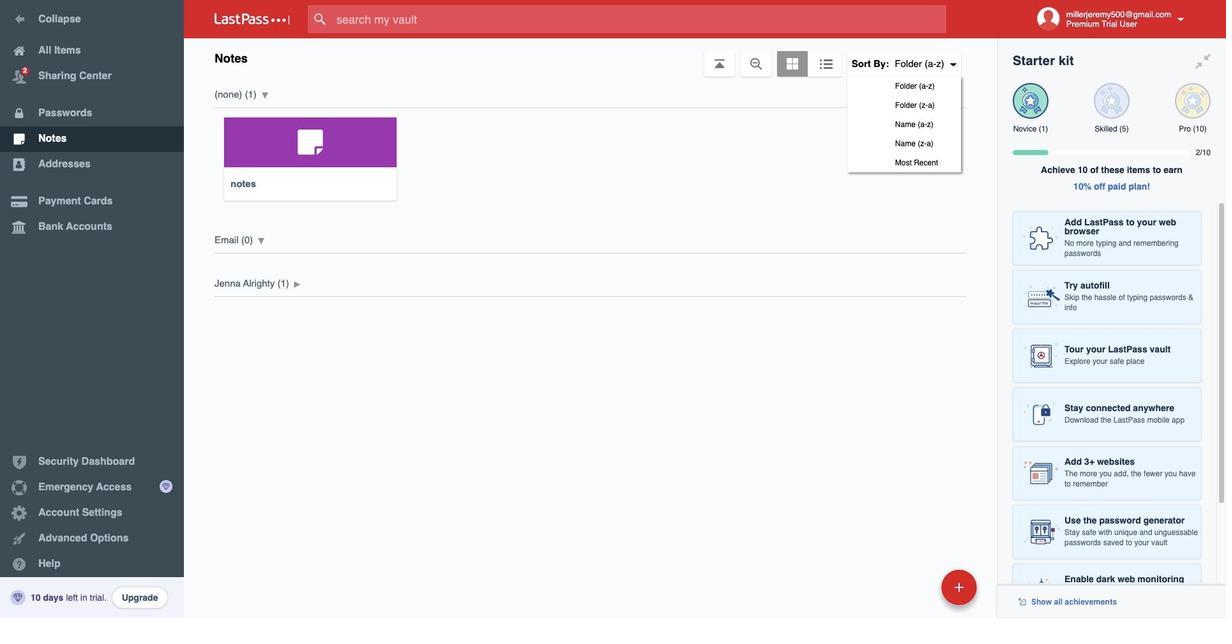 Task type: locate. For each thing, give the bounding box(es) containing it.
main navigation navigation
[[0, 0, 184, 618]]

Search search field
[[308, 5, 972, 33]]



Task type: describe. For each thing, give the bounding box(es) containing it.
search my vault text field
[[308, 5, 972, 33]]

vault options navigation
[[184, 38, 998, 172]]

new item navigation
[[854, 566, 985, 618]]

new item element
[[854, 569, 982, 606]]

lastpass image
[[215, 13, 290, 25]]



Task type: vqa. For each thing, say whether or not it's contained in the screenshot.
LastPass IMAGE
yes



